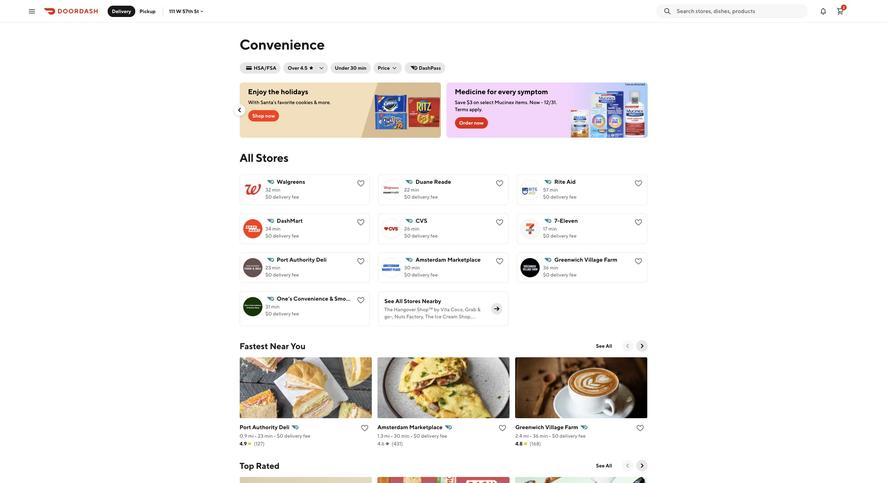 Task type: vqa. For each thing, say whether or not it's contained in the screenshot.


Task type: locate. For each thing, give the bounding box(es) containing it.
fee for walgreens
[[292, 194, 299, 200]]

$0 inside 32 min $0 delivery fee
[[265, 194, 272, 200]]

enjoy the holidays
[[248, 87, 308, 96]]

4.9
[[240, 441, 247, 447]]

delivery for rite aid
[[551, 194, 569, 200]]

30 up (431)
[[394, 433, 400, 439]]

2 • from the left
[[274, 433, 276, 439]]

previous button of carousel image left shop now button at the left of the page
[[236, 107, 243, 114]]

deli
[[316, 256, 327, 263], [279, 424, 290, 431]]

17 min $0 delivery fee
[[543, 226, 577, 239]]

duane reade
[[416, 179, 451, 185]]

mi right 1.3
[[384, 433, 390, 439]]

0 horizontal spatial mi
[[248, 433, 254, 439]]

1 vertical spatial stores
[[404, 298, 421, 305]]

eleven
[[560, 217, 578, 224]]

2.4 mi • 36 min • $​0 delivery fee
[[515, 433, 586, 439]]

authority up 23 min $0 delivery fee
[[289, 256, 315, 263]]

mi right 0.9
[[248, 433, 254, 439]]

2 see all from the top
[[596, 463, 612, 469]]

min inside the 31 min $0 delivery fee
[[271, 304, 280, 310]]

dashpass button
[[405, 62, 445, 74]]

2 horizontal spatial 30
[[404, 265, 411, 271]]

$​0
[[277, 433, 283, 439], [414, 433, 420, 439], [552, 433, 559, 439]]

min for dashmart
[[272, 226, 281, 232]]

1 see all from the top
[[596, 343, 612, 349]]

1 vertical spatial amsterdam
[[378, 424, 408, 431]]

shop
[[252, 113, 264, 119], [354, 295, 367, 302]]

min inside 34 min $0 delivery fee
[[272, 226, 281, 232]]

min inside under 30 min 'button'
[[358, 65, 367, 71]]

1 vertical spatial 36
[[533, 433, 539, 439]]

amsterdam marketplace up 1.3 mi • 30 min • $​0 delivery fee in the bottom of the page
[[378, 424, 443, 431]]

cookies
[[296, 100, 313, 105]]

medicine for every symptom
[[455, 87, 548, 96]]

now down santa's
[[265, 113, 275, 119]]

23
[[265, 265, 271, 271], [258, 433, 264, 439]]

31
[[265, 304, 270, 310]]

delivery inside 57 min $0 delivery fee
[[551, 194, 569, 200]]

price button
[[374, 62, 402, 74]]

1 vertical spatial authority
[[252, 424, 278, 431]]

• right 2.4
[[549, 433, 551, 439]]

1 horizontal spatial previous button of carousel image
[[624, 462, 631, 469]]

authority up the 0.9 mi • 23 min • $​0 delivery fee
[[252, 424, 278, 431]]

top rated link
[[240, 460, 280, 471]]

min for 7-eleven
[[549, 226, 557, 232]]

$0 for walgreens
[[265, 194, 272, 200]]

$0 inside 34 min $0 delivery fee
[[265, 233, 272, 239]]

$0 for duane reade
[[404, 194, 411, 200]]

1 vertical spatial 30
[[404, 265, 411, 271]]

2 vertical spatial see
[[596, 463, 605, 469]]

4.6
[[378, 441, 385, 447]]

(127)
[[254, 441, 265, 447]]

&
[[314, 100, 317, 105], [330, 295, 333, 302]]

select
[[480, 100, 494, 105]]

1 horizontal spatial &
[[330, 295, 333, 302]]

0 vertical spatial &
[[314, 100, 317, 105]]

1 vertical spatial deli
[[279, 424, 290, 431]]

top
[[240, 461, 254, 471]]

$0 inside 22 min $0 delivery fee
[[404, 194, 411, 200]]

fee inside the 31 min $0 delivery fee
[[292, 311, 299, 317]]

previous button of carousel image left next button of carousel icon
[[624, 462, 631, 469]]

1 vertical spatial see all
[[596, 463, 612, 469]]

min for cvs
[[411, 226, 420, 232]]

1 horizontal spatial port
[[277, 256, 288, 263]]

delivery for amsterdam marketplace
[[412, 272, 430, 278]]

0 vertical spatial deli
[[316, 256, 327, 263]]

Store search: begin typing to search for stores available on DoorDash text field
[[677, 7, 804, 15]]

4 • from the left
[[411, 433, 413, 439]]

0 horizontal spatial shop
[[252, 113, 264, 119]]

now inside button
[[265, 113, 275, 119]]

1 $​0 from the left
[[277, 433, 283, 439]]

2 vertical spatial 30
[[394, 433, 400, 439]]

min inside 22 min $0 delivery fee
[[411, 187, 419, 193]]

under 30 min button
[[331, 62, 371, 74]]

0 horizontal spatial deli
[[279, 424, 290, 431]]

fee for dashmart
[[292, 233, 299, 239]]

0 vertical spatial see all
[[596, 343, 612, 349]]

1 horizontal spatial mi
[[384, 433, 390, 439]]

duane
[[416, 179, 433, 185]]

fee inside 22 min $0 delivery fee
[[431, 194, 438, 200]]

1 vertical spatial shop
[[354, 295, 367, 302]]

over 4.5
[[288, 65, 308, 71]]

see all
[[596, 343, 612, 349], [596, 463, 612, 469]]

delivery for one's convenience & smoke shop
[[273, 311, 291, 317]]

34 min $0 delivery fee
[[265, 226, 299, 239]]

fee inside 34 min $0 delivery fee
[[292, 233, 299, 239]]

greenwich village farm up 2.4 mi • 36 min • $​0 delivery fee
[[515, 424, 578, 431]]

amsterdam marketplace up 30 min $0 delivery fee
[[416, 256, 481, 263]]

delivery inside 26 min $0 delivery fee
[[412, 233, 430, 239]]

delivery inside the 31 min $0 delivery fee
[[273, 311, 291, 317]]

2 $​0 from the left
[[414, 433, 420, 439]]

more.
[[318, 100, 331, 105]]

1 vertical spatial marketplace
[[409, 424, 443, 431]]

& left more.
[[314, 100, 317, 105]]

nearby
[[422, 298, 441, 305]]

& left smoke
[[330, 295, 333, 302]]

now inside button
[[474, 120, 484, 126]]

1 vertical spatial village
[[545, 424, 564, 431]]

0 vertical spatial 23
[[265, 265, 271, 271]]

previous button of carousel image
[[236, 107, 243, 114], [624, 462, 631, 469]]

0 horizontal spatial farm
[[565, 424, 578, 431]]

delivery inside 30 min $0 delivery fee
[[412, 272, 430, 278]]

$3
[[467, 100, 473, 105]]

next button of carousel image
[[638, 462, 646, 469]]

0 vertical spatial 36
[[543, 265, 549, 271]]

now for enjoy
[[265, 113, 275, 119]]

marketplace
[[448, 256, 481, 263], [409, 424, 443, 431]]

fee inside 32 min $0 delivery fee
[[292, 194, 299, 200]]

stores
[[256, 151, 289, 164], [404, 298, 421, 305]]

30 up see all stores nearby
[[404, 265, 411, 271]]

2
[[843, 5, 845, 9]]

31 min $0 delivery fee
[[265, 304, 299, 317]]

3 mi from the left
[[523, 433, 529, 439]]

0 vertical spatial previous button of carousel image
[[236, 107, 243, 114]]

• up rated
[[274, 433, 276, 439]]

30 right under
[[350, 65, 357, 71]]

1 horizontal spatial marketplace
[[448, 256, 481, 263]]

delivery inside 34 min $0 delivery fee
[[273, 233, 291, 239]]

mi right 2.4
[[523, 433, 529, 439]]

22 min $0 delivery fee
[[404, 187, 438, 200]]

0 horizontal spatial amsterdam
[[378, 424, 408, 431]]

see for top rated
[[596, 463, 605, 469]]

1 vertical spatial 23
[[258, 433, 264, 439]]

1 horizontal spatial now
[[474, 120, 484, 126]]

mi
[[248, 433, 254, 439], [384, 433, 390, 439], [523, 433, 529, 439]]

fee
[[292, 194, 299, 200], [431, 194, 438, 200], [569, 194, 577, 200], [292, 233, 299, 239], [431, 233, 438, 239], [569, 233, 577, 239], [292, 272, 299, 278], [431, 272, 438, 278], [569, 272, 577, 278], [292, 311, 299, 317], [303, 433, 311, 439], [440, 433, 447, 439], [579, 433, 586, 439]]

0 vertical spatial see all link
[[592, 340, 616, 352]]

greenwich village farm up 36 min $0 delivery fee
[[554, 256, 618, 263]]

$0 inside 30 min $0 delivery fee
[[404, 272, 411, 278]]

1 horizontal spatial shop
[[354, 295, 367, 302]]

1 mi from the left
[[248, 433, 254, 439]]

$0 inside 57 min $0 delivery fee
[[543, 194, 550, 200]]

$0 for port authority deli
[[265, 272, 272, 278]]

1 horizontal spatial greenwich
[[554, 256, 583, 263]]

greenwich up 36 min $0 delivery fee
[[554, 256, 583, 263]]

the
[[268, 87, 279, 96]]

min
[[358, 65, 367, 71], [272, 187, 280, 193], [411, 187, 419, 193], [550, 187, 558, 193], [272, 226, 281, 232], [411, 226, 420, 232], [549, 226, 557, 232], [272, 265, 280, 271], [412, 265, 420, 271], [550, 265, 558, 271], [271, 304, 280, 310], [264, 433, 273, 439], [401, 433, 410, 439], [540, 433, 548, 439]]

2 horizontal spatial mi
[[523, 433, 529, 439]]

$0 inside the 31 min $0 delivery fee
[[265, 311, 272, 317]]

2 mi from the left
[[384, 433, 390, 439]]

36
[[543, 265, 549, 271], [533, 433, 539, 439]]

min for duane reade
[[411, 187, 419, 193]]

0 vertical spatial stores
[[256, 151, 289, 164]]

• up (431)
[[391, 433, 393, 439]]

port authority deli up the 0.9 mi • 23 min • $​0 delivery fee
[[240, 424, 290, 431]]

click to add this store to your saved list image for walgreens
[[357, 179, 365, 188]]

0 vertical spatial see
[[384, 298, 394, 305]]

delivery inside 22 min $0 delivery fee
[[412, 194, 430, 200]]

terms
[[455, 107, 468, 112]]

2 see all link from the top
[[592, 460, 616, 471]]

delivery inside 23 min $0 delivery fee
[[273, 272, 291, 278]]

0 vertical spatial shop
[[252, 113, 264, 119]]

fee inside 57 min $0 delivery fee
[[569, 194, 577, 200]]

0 vertical spatial authority
[[289, 256, 315, 263]]

all
[[240, 151, 254, 164], [396, 298, 403, 305], [606, 343, 612, 349], [606, 463, 612, 469]]

greenwich up 2.4
[[515, 424, 544, 431]]

click to add this store to your saved list image for amsterdam marketplace
[[496, 257, 504, 266]]

$0 inside 26 min $0 delivery fee
[[404, 233, 411, 239]]

delivery button
[[108, 5, 135, 17]]

fee for one's convenience & smoke shop
[[292, 311, 299, 317]]

order now button
[[455, 117, 488, 129]]

port up 23 min $0 delivery fee
[[277, 256, 288, 263]]

amsterdam up 30 min $0 delivery fee
[[416, 256, 446, 263]]

port up 0.9
[[240, 424, 251, 431]]

with santa's favorite cookies & more.
[[248, 100, 331, 105]]

1 vertical spatial amsterdam marketplace
[[378, 424, 443, 431]]

delivery for cvs
[[412, 233, 430, 239]]

fee inside 26 min $0 delivery fee
[[431, 233, 438, 239]]

mucinex
[[495, 100, 514, 105]]

$0 inside 36 min $0 delivery fee
[[543, 272, 550, 278]]

12/31.
[[544, 100, 557, 105]]

under 30 min
[[335, 65, 367, 71]]

click to add this store to your saved list image for cvs
[[496, 218, 504, 227]]

delivery for 7-eleven
[[551, 233, 569, 239]]

fee inside 23 min $0 delivery fee
[[292, 272, 299, 278]]

1 vertical spatial farm
[[565, 424, 578, 431]]

over 4.5 button
[[284, 62, 328, 74]]

1 horizontal spatial $​0
[[414, 433, 420, 439]]

1 see all link from the top
[[592, 340, 616, 352]]

stores left nearby
[[404, 298, 421, 305]]

min inside '17 min $0 delivery fee'
[[549, 226, 557, 232]]

see all for top rated
[[596, 463, 612, 469]]

fee inside 36 min $0 delivery fee
[[569, 272, 577, 278]]

min inside 26 min $0 delivery fee
[[411, 226, 420, 232]]

delivery for port authority deli
[[273, 272, 291, 278]]

fastest near you
[[240, 341, 306, 351]]

click to add this store to your saved list image for one's convenience & smoke shop
[[357, 296, 365, 305]]

$0 inside 23 min $0 delivery fee
[[265, 272, 272, 278]]

$0 for amsterdam marketplace
[[404, 272, 411, 278]]

1 vertical spatial greenwich
[[515, 424, 544, 431]]

0 horizontal spatial 30
[[350, 65, 357, 71]]

shop right smoke
[[354, 295, 367, 302]]

0 vertical spatial port authority deli
[[277, 256, 327, 263]]

with
[[248, 100, 260, 105]]

0 vertical spatial now
[[265, 113, 275, 119]]

under
[[335, 65, 349, 71]]

1 vertical spatial now
[[474, 120, 484, 126]]

min for greenwich village farm
[[550, 265, 558, 271]]

one's convenience & smoke shop
[[277, 295, 367, 302]]

click to add this store to your saved list image
[[357, 179, 365, 188], [635, 179, 643, 188], [635, 218, 643, 227], [357, 296, 365, 305]]

see all link for fastest near you
[[592, 340, 616, 352]]

1 vertical spatial see all link
[[592, 460, 616, 471]]

2 horizontal spatial $​0
[[552, 433, 559, 439]]

1 vertical spatial port
[[240, 424, 251, 431]]

$0 for one's convenience & smoke shop
[[265, 311, 272, 317]]

delivery
[[273, 194, 291, 200], [412, 194, 430, 200], [551, 194, 569, 200], [273, 233, 291, 239], [412, 233, 430, 239], [551, 233, 569, 239], [273, 272, 291, 278], [412, 272, 430, 278], [551, 272, 569, 278], [273, 311, 291, 317], [284, 433, 302, 439], [421, 433, 439, 439], [560, 433, 578, 439]]

1 vertical spatial previous button of carousel image
[[624, 462, 631, 469]]

0 horizontal spatial 23
[[258, 433, 264, 439]]

0 horizontal spatial now
[[265, 113, 275, 119]]

min inside 30 min $0 delivery fee
[[412, 265, 420, 271]]

hsa/fsa button
[[240, 62, 281, 74]]

items.
[[515, 100, 529, 105]]

stores up walgreens
[[256, 151, 289, 164]]

$0 for cvs
[[404, 233, 411, 239]]

1 vertical spatial see
[[596, 343, 605, 349]]

• up (127)
[[255, 433, 257, 439]]

delivery inside 32 min $0 delivery fee
[[273, 194, 291, 200]]

0 horizontal spatial greenwich
[[515, 424, 544, 431]]

1 horizontal spatial 23
[[265, 265, 271, 271]]

you
[[291, 341, 306, 351]]

now
[[265, 113, 275, 119], [474, 120, 484, 126]]

pickup
[[140, 8, 156, 14]]

click to add this store to your saved list image for port authority deli
[[357, 257, 365, 266]]

click to add this store to your saved list image for greenwich village farm
[[635, 257, 643, 266]]

0 vertical spatial village
[[584, 256, 603, 263]]

see
[[384, 298, 394, 305], [596, 343, 605, 349], [596, 463, 605, 469]]

all stores
[[240, 151, 289, 164]]

shop down the with
[[252, 113, 264, 119]]

0 vertical spatial amsterdam
[[416, 256, 446, 263]]

0 horizontal spatial authority
[[252, 424, 278, 431]]

dashpass
[[419, 65, 441, 71]]

26 min $0 delivery fee
[[404, 226, 438, 239]]

30 inside 'button'
[[350, 65, 357, 71]]

0 horizontal spatial $​0
[[277, 433, 283, 439]]

1 horizontal spatial 36
[[543, 265, 549, 271]]

min inside 23 min $0 delivery fee
[[272, 265, 280, 271]]

1 horizontal spatial stores
[[404, 298, 421, 305]]

$0 inside '17 min $0 delivery fee'
[[543, 233, 550, 239]]

click to add this store to your saved list image
[[496, 179, 504, 188], [357, 218, 365, 227], [496, 218, 504, 227], [357, 257, 365, 266], [496, 257, 504, 266], [635, 257, 643, 266], [361, 424, 369, 432], [498, 424, 507, 432], [636, 424, 645, 432]]

min inside 36 min $0 delivery fee
[[550, 265, 558, 271]]

fee inside '17 min $0 delivery fee'
[[569, 233, 577, 239]]

1 horizontal spatial farm
[[604, 256, 618, 263]]

min inside 32 min $0 delivery fee
[[272, 187, 280, 193]]

1 horizontal spatial deli
[[316, 256, 327, 263]]

0 horizontal spatial port
[[240, 424, 251, 431]]

min inside 57 min $0 delivery fee
[[550, 187, 558, 193]]

convenience
[[240, 36, 325, 53], [293, 295, 328, 302]]

fee for greenwich village farm
[[569, 272, 577, 278]]

0 horizontal spatial previous button of carousel image
[[236, 107, 243, 114]]

1 horizontal spatial amsterdam
[[416, 256, 446, 263]]

57 min $0 delivery fee
[[543, 187, 577, 200]]

delivery inside 36 min $0 delivery fee
[[551, 272, 569, 278]]

over
[[288, 65, 299, 71]]

• up (168)
[[530, 433, 532, 439]]

3 $​0 from the left
[[552, 433, 559, 439]]

0 horizontal spatial marketplace
[[409, 424, 443, 431]]

• right 1.3
[[411, 433, 413, 439]]

$0 for 7-eleven
[[543, 233, 550, 239]]

32
[[265, 187, 271, 193]]

top rated
[[240, 461, 280, 471]]

36 inside 36 min $0 delivery fee
[[543, 265, 549, 271]]

now right the order
[[474, 120, 484, 126]]

fee inside 30 min $0 delivery fee
[[431, 272, 438, 278]]

convenience right one's at the bottom left of the page
[[293, 295, 328, 302]]

$​0 for village
[[552, 433, 559, 439]]

0 horizontal spatial village
[[545, 424, 564, 431]]

port authority deli up 23 min $0 delivery fee
[[277, 256, 327, 263]]

shop now button
[[248, 110, 279, 121]]

port
[[277, 256, 288, 263], [240, 424, 251, 431]]

1 horizontal spatial village
[[584, 256, 603, 263]]

convenience up over
[[240, 36, 325, 53]]

0 vertical spatial 30
[[350, 65, 357, 71]]

hsa/fsa
[[254, 65, 276, 71]]

amsterdam up 1.3
[[378, 424, 408, 431]]

fastest near you link
[[240, 340, 306, 352]]

delivery inside '17 min $0 delivery fee'
[[551, 233, 569, 239]]

0 vertical spatial convenience
[[240, 36, 325, 53]]



Task type: describe. For each thing, give the bounding box(es) containing it.
on
[[474, 100, 479, 105]]

for
[[487, 87, 497, 96]]

1.3
[[378, 433, 383, 439]]

1 horizontal spatial authority
[[289, 256, 315, 263]]

favorite
[[278, 100, 295, 105]]

1 horizontal spatial 30
[[394, 433, 400, 439]]

1 vertical spatial greenwich village farm
[[515, 424, 578, 431]]

fastest
[[240, 341, 268, 351]]

34
[[265, 226, 271, 232]]

previous button of carousel image
[[624, 343, 631, 350]]

$0 for greenwich village farm
[[543, 272, 550, 278]]

0 vertical spatial port
[[277, 256, 288, 263]]

57
[[543, 187, 549, 193]]

36 min $0 delivery fee
[[543, 265, 577, 278]]

4.5
[[300, 65, 308, 71]]

30 min $0 delivery fee
[[404, 265, 438, 278]]

23 inside 23 min $0 delivery fee
[[265, 265, 271, 271]]

shop now
[[252, 113, 275, 119]]

see for fastest near you
[[596, 343, 605, 349]]

32 min $0 delivery fee
[[265, 187, 299, 200]]

delivery for duane reade
[[412, 194, 430, 200]]

1 vertical spatial &
[[330, 295, 333, 302]]

holidays
[[281, 87, 308, 96]]

4.8
[[515, 441, 523, 447]]

walgreens
[[277, 179, 305, 185]]

7-eleven
[[554, 217, 578, 224]]

26
[[404, 226, 410, 232]]

fee for cvs
[[431, 233, 438, 239]]

order
[[459, 120, 473, 126]]

notification bell image
[[819, 7, 828, 15]]

5 • from the left
[[530, 433, 532, 439]]

0 horizontal spatial 36
[[533, 433, 539, 439]]

0 vertical spatial amsterdam marketplace
[[416, 256, 481, 263]]

111
[[169, 8, 175, 14]]

30 inside 30 min $0 delivery fee
[[404, 265, 411, 271]]

delivery for greenwich village farm
[[551, 272, 569, 278]]

santa's
[[261, 100, 277, 105]]

see all image
[[494, 305, 501, 312]]

2.4
[[515, 433, 522, 439]]

shop inside button
[[252, 113, 264, 119]]

0 vertical spatial greenwich village farm
[[554, 256, 618, 263]]

23 min $0 delivery fee
[[265, 265, 299, 278]]

w
[[176, 8, 181, 14]]

rite
[[554, 179, 565, 185]]

cvs
[[416, 217, 427, 224]]

$​0 for marketplace
[[414, 433, 420, 439]]

17
[[543, 226, 548, 232]]

$0 for rite aid
[[543, 194, 550, 200]]

one's
[[277, 295, 292, 302]]

0 vertical spatial marketplace
[[448, 256, 481, 263]]

1.3 mi • 30 min • $​0 delivery fee
[[378, 433, 447, 439]]

open menu image
[[28, 7, 36, 15]]

min for amsterdam marketplace
[[412, 265, 420, 271]]

delivery
[[112, 8, 131, 14]]

mi for greenwich
[[523, 433, 529, 439]]

symptom
[[518, 87, 548, 96]]

st
[[194, 8, 199, 14]]

now for medicine
[[474, 120, 484, 126]]

min for rite aid
[[550, 187, 558, 193]]

near
[[270, 341, 289, 351]]

$0 for dashmart
[[265, 233, 272, 239]]

1 vertical spatial port authority deli
[[240, 424, 290, 431]]

fee for amsterdam marketplace
[[431, 272, 438, 278]]

reade
[[434, 179, 451, 185]]

0.9
[[240, 433, 247, 439]]

0 horizontal spatial stores
[[256, 151, 289, 164]]

min for port authority deli
[[272, 265, 280, 271]]

111 w 57th st
[[169, 8, 199, 14]]

$​0 for authority
[[277, 433, 283, 439]]

pickup button
[[135, 5, 160, 17]]

7-
[[554, 217, 560, 224]]

6 • from the left
[[549, 433, 551, 439]]

save $3 on select mucinex items.  now - 12/31. terms apply.
[[455, 100, 557, 112]]

see all for fastest near you
[[596, 343, 612, 349]]

57th
[[182, 8, 193, 14]]

click to add this store to your saved list image for dashmart
[[357, 218, 365, 227]]

order now
[[459, 120, 484, 126]]

1 • from the left
[[255, 433, 257, 439]]

rated
[[256, 461, 280, 471]]

111 w 57th st button
[[169, 8, 205, 14]]

click to add this store to your saved list image for duane reade
[[496, 179, 504, 188]]

rite aid
[[554, 179, 576, 185]]

delivery for dashmart
[[273, 233, 291, 239]]

click to add this store to your saved list image for rite aid
[[635, 179, 643, 188]]

smoke
[[334, 295, 352, 302]]

click to add this store to your saved list image for 7-eleven
[[635, 218, 643, 227]]

enjoy
[[248, 87, 267, 96]]

price
[[378, 65, 390, 71]]

fee for rite aid
[[569, 194, 577, 200]]

apply.
[[469, 107, 483, 112]]

every
[[498, 87, 516, 96]]

see all stores nearby
[[384, 298, 441, 305]]

1 vertical spatial convenience
[[293, 295, 328, 302]]

3 items, open order cart image
[[836, 7, 845, 15]]

0 horizontal spatial &
[[314, 100, 317, 105]]

0.9 mi • 23 min • $​0 delivery fee
[[240, 433, 311, 439]]

(168)
[[530, 441, 541, 447]]

2 button
[[833, 4, 848, 18]]

fee for port authority deli
[[292, 272, 299, 278]]

mi for port
[[248, 433, 254, 439]]

fee for duane reade
[[431, 194, 438, 200]]

medicine
[[455, 87, 486, 96]]

see all link for top rated
[[592, 460, 616, 471]]

dashmart
[[277, 217, 303, 224]]

aid
[[567, 179, 576, 185]]

-
[[541, 100, 543, 105]]

0 vertical spatial greenwich
[[554, 256, 583, 263]]

0 vertical spatial farm
[[604, 256, 618, 263]]

save
[[455, 100, 466, 105]]

min for one's convenience & smoke shop
[[271, 304, 280, 310]]

(431)
[[392, 441, 403, 447]]

22
[[404, 187, 410, 193]]

min for walgreens
[[272, 187, 280, 193]]

fee for 7-eleven
[[569, 233, 577, 239]]

delivery for walgreens
[[273, 194, 291, 200]]

next button of carousel image
[[638, 343, 646, 350]]

3 • from the left
[[391, 433, 393, 439]]

mi for amsterdam
[[384, 433, 390, 439]]



